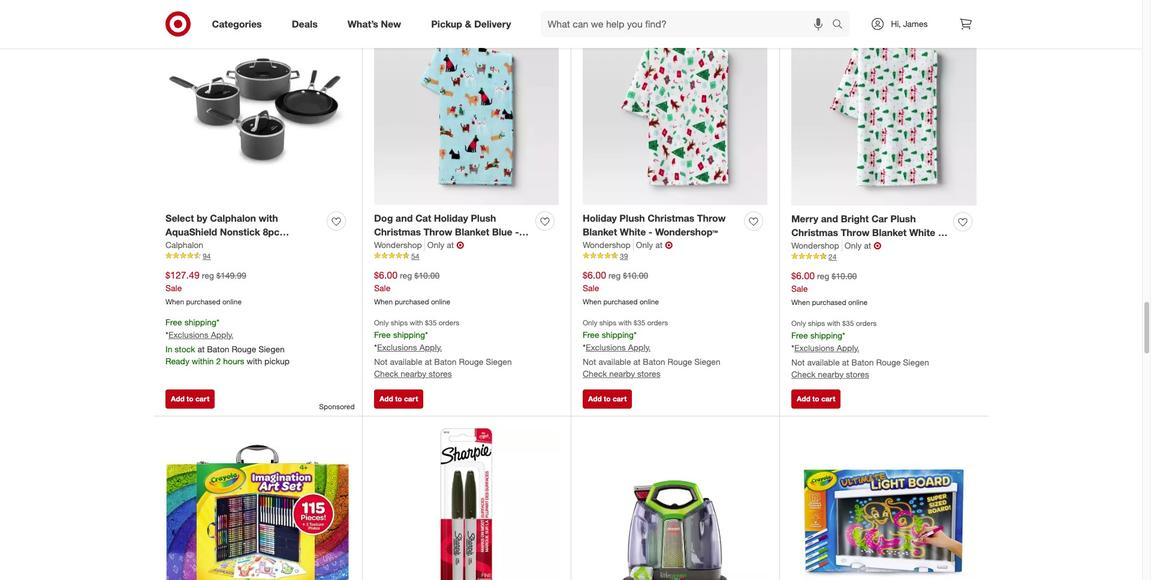 Task type: locate. For each thing, give the bounding box(es) containing it.
bright
[[841, 213, 869, 225]]

add to cart button for dog and cat holiday plush christmas throw blanket blue - wondershop™
[[374, 390, 423, 409]]

reg down '39'
[[608, 270, 621, 281]]

pickup
[[264, 356, 290, 366]]

0 horizontal spatial check
[[374, 369, 398, 379]]

$6.00 reg $10.00 sale when purchased online down '39'
[[583, 269, 659, 306]]

plush up '39'
[[620, 212, 645, 224]]

blanket
[[455, 226, 489, 238], [583, 226, 617, 238], [872, 227, 907, 239]]

aquashield
[[165, 226, 217, 238]]

online down 39 link
[[640, 297, 659, 306]]

0 horizontal spatial stores
[[429, 369, 452, 379]]

calphalon down aquashield
[[165, 240, 203, 250]]

2 add from the left
[[380, 395, 393, 404]]

wondershop™ up 39 link
[[655, 226, 718, 238]]

1 horizontal spatial plush
[[620, 212, 645, 224]]

cart for dog and cat holiday plush christmas throw blanket blue - wondershop™
[[404, 395, 418, 404]]

siegen for dog and cat holiday plush christmas throw blanket blue - wondershop™
[[486, 357, 512, 367]]

1 horizontal spatial calphalon
[[210, 212, 256, 224]]

throw
[[697, 212, 726, 224], [424, 226, 452, 238], [841, 227, 870, 239]]

0 horizontal spatial wondershop only at ¬
[[374, 239, 464, 251]]

$149.99
[[216, 270, 246, 281]]

calphalon up nonstick
[[210, 212, 256, 224]]

orders for christmas
[[647, 318, 668, 327]]

0 horizontal spatial -
[[515, 226, 519, 238]]

wondershop only at ¬ up '39'
[[583, 239, 673, 251]]

2 horizontal spatial $35
[[842, 319, 854, 328]]

christmas
[[648, 212, 694, 224], [374, 226, 421, 238], [791, 227, 838, 239]]

2 horizontal spatial stores
[[846, 369, 869, 379]]

to for dog and cat holiday plush christmas throw blanket blue - wondershop™
[[395, 395, 402, 404]]

available for holiday plush christmas throw blanket white - wondershop™
[[599, 357, 631, 367]]

0 horizontal spatial available
[[390, 357, 422, 367]]

0 horizontal spatial wondershop link
[[374, 239, 425, 251]]

2 horizontal spatial -
[[938, 227, 942, 239]]

$6.00 for merry and bright car plush christmas throw blanket white - wondershop™
[[791, 270, 815, 282]]

0 horizontal spatial calphalon
[[165, 240, 203, 250]]

wondershop up 24
[[791, 240, 839, 251]]

purchased down 24
[[812, 298, 846, 307]]

available for dog and cat holiday plush christmas throw blanket blue - wondershop™
[[390, 357, 422, 367]]

wondershop only at ¬
[[374, 239, 464, 251], [583, 239, 673, 251], [791, 240, 881, 252]]

1 horizontal spatial not
[[583, 357, 596, 367]]

reg for holiday plush christmas throw blanket white - wondershop™
[[608, 270, 621, 281]]

add to cart
[[171, 395, 209, 404], [380, 395, 418, 404], [588, 395, 627, 404], [797, 395, 835, 404]]

2 horizontal spatial plush
[[890, 213, 916, 225]]

wondershop™ for dog and cat holiday plush christmas throw blanket blue - wondershop™
[[374, 240, 437, 252]]

1 to from the left
[[187, 395, 193, 404]]

wondershop™ inside merry and bright car plush christmas throw blanket white - wondershop™
[[791, 240, 854, 252]]

$35 for holiday plush christmas throw blanket white - wondershop™
[[634, 318, 645, 327]]

throw up 39 link
[[697, 212, 726, 224]]

and inside merry and bright car plush christmas throw blanket white - wondershop™
[[821, 213, 838, 225]]

0 horizontal spatial wondershop™
[[374, 240, 437, 252]]

3 to from the left
[[604, 395, 611, 404]]

pickup & delivery link
[[421, 11, 526, 37]]

$10.00 for bright
[[832, 271, 857, 281]]

2 cart from the left
[[404, 395, 418, 404]]

purchased down 54
[[395, 297, 429, 306]]

reg inside $127.49 reg $149.99 sale when purchased online
[[202, 270, 214, 281]]

select by calphalon with aquashield nonstick 8pc cookware set image
[[165, 20, 350, 205], [165, 20, 350, 205]]

39 link
[[583, 251, 767, 262]]

to for merry and bright car plush christmas throw blanket white - wondershop™
[[812, 395, 819, 404]]

exclusions
[[168, 329, 209, 340], [377, 342, 417, 352], [586, 342, 626, 352], [794, 343, 834, 353]]

1 add to cart from the left
[[171, 395, 209, 404]]

ships for holiday plush christmas throw blanket white - wondershop™
[[599, 318, 616, 327]]

3 add to cart from the left
[[588, 395, 627, 404]]

orders for cat
[[439, 318, 459, 327]]

wondershop
[[374, 240, 422, 250], [583, 240, 631, 250], [791, 240, 839, 251]]

1 cart from the left
[[195, 395, 209, 404]]

free for merry and bright car plush christmas throw blanket white - wondershop™
[[791, 330, 808, 340]]

only ships with $35 orders free shipping * * exclusions apply. not available at baton rouge siegen check nearby stores for holiday plush christmas throw blanket white - wondershop™
[[583, 318, 721, 379]]

and right merry
[[821, 213, 838, 225]]

- inside dog and cat holiday plush christmas throw blanket blue - wondershop™
[[515, 226, 519, 238]]

throw inside holiday plush christmas throw blanket white - wondershop™
[[697, 212, 726, 224]]

throw inside merry and bright car plush christmas throw blanket white - wondershop™
[[841, 227, 870, 239]]

2 horizontal spatial not
[[791, 357, 805, 367]]

$10.00 down '39'
[[623, 270, 648, 281]]

2 horizontal spatial wondershop link
[[791, 240, 842, 252]]

0 horizontal spatial nearby
[[401, 369, 426, 379]]

christmas inside holiday plush christmas throw blanket white - wondershop™
[[648, 212, 694, 224]]

wondershop link up 24
[[791, 240, 842, 252]]

wondershop only at ¬ up 24
[[791, 240, 881, 252]]

purchased inside $127.49 reg $149.99 sale when purchased online
[[186, 297, 220, 306]]

add for merry and bright car plush christmas throw blanket white - wondershop™
[[797, 395, 810, 404]]

2 horizontal spatial ¬
[[874, 240, 881, 252]]

wondershop™ inside holiday plush christmas throw blanket white - wondershop™
[[655, 226, 718, 238]]

merry and bright car plush christmas throw blanket white - wondershop™ image
[[791, 20, 977, 205], [791, 20, 977, 205]]

3 add from the left
[[588, 395, 602, 404]]

$6.00
[[374, 269, 398, 281], [583, 269, 606, 281], [791, 270, 815, 282]]

94 link
[[165, 251, 350, 262]]

54 link
[[374, 251, 559, 262]]

rouge
[[232, 344, 256, 354], [459, 357, 483, 367], [668, 357, 692, 367], [876, 357, 901, 367]]

0 horizontal spatial christmas
[[374, 226, 421, 238]]

online down "24" link
[[848, 298, 868, 307]]

purchased
[[186, 297, 220, 306], [395, 297, 429, 306], [603, 297, 638, 306], [812, 298, 846, 307]]

not for holiday plush christmas throw blanket white - wondershop™
[[583, 357, 596, 367]]

1 add from the left
[[171, 395, 185, 404]]

0 horizontal spatial not
[[374, 357, 388, 367]]

0 horizontal spatial $35
[[425, 318, 437, 327]]

when for select by calphalon with aquashield nonstick 8pc cookware set
[[165, 297, 184, 306]]

add to cart for holiday plush christmas throw blanket white - wondershop™
[[588, 395, 627, 404]]

siegen for merry and bright car plush christmas throw blanket white - wondershop™
[[903, 357, 929, 367]]

1 horizontal spatial only ships with $35 orders free shipping * * exclusions apply. not available at baton rouge siegen check nearby stores
[[583, 318, 721, 379]]

4 cart from the left
[[821, 395, 835, 404]]

- inside merry and bright car plush christmas throw blanket white - wondershop™
[[938, 227, 942, 239]]

1 horizontal spatial and
[[821, 213, 838, 225]]

check nearby stores button for holiday plush christmas throw blanket white - wondershop™
[[583, 368, 660, 380]]

$35 for dog and cat holiday plush christmas throw blanket blue - wondershop™
[[425, 318, 437, 327]]

39
[[620, 252, 628, 261]]

1 horizontal spatial wondershop only at ¬
[[583, 239, 673, 251]]

ships for dog and cat holiday plush christmas throw blanket blue - wondershop™
[[391, 318, 408, 327]]

exclusions inside free shipping * * exclusions apply. in stock at  baton rouge siegen ready within 2 hours with pickup
[[168, 329, 209, 340]]

2 horizontal spatial nearby
[[818, 369, 844, 379]]

1 horizontal spatial christmas
[[648, 212, 694, 224]]

orders for bright
[[856, 319, 877, 328]]

blanket inside dog and cat holiday plush christmas throw blanket blue - wondershop™
[[455, 226, 489, 238]]

wondershop only at ¬ for bright
[[791, 240, 881, 252]]

24 link
[[791, 252, 977, 262]]

add for select by calphalon with aquashield nonstick 8pc cookware set
[[171, 395, 185, 404]]

rouge for holiday plush christmas throw blanket white - wondershop™
[[668, 357, 692, 367]]

$6.00 reg $10.00 sale when purchased online for merry and bright car plush christmas throw blanket white - wondershop™
[[791, 270, 868, 307]]

2 horizontal spatial $6.00
[[791, 270, 815, 282]]

bissell little green proheat portable deep cleaner - 2513g image
[[583, 428, 767, 580], [583, 428, 767, 580]]

rouge for merry and bright car plush christmas throw blanket white - wondershop™
[[876, 357, 901, 367]]

blanket inside merry and bright car plush christmas throw blanket white - wondershop™
[[872, 227, 907, 239]]

select
[[165, 212, 194, 224]]

wondershop™ inside dog and cat holiday plush christmas throw blanket blue - wondershop™
[[374, 240, 437, 252]]

nearby
[[401, 369, 426, 379], [609, 369, 635, 379], [818, 369, 844, 379]]

2 horizontal spatial check
[[791, 369, 816, 379]]

exclusions apply. button for dog and cat holiday plush christmas throw blanket blue - wondershop™
[[377, 342, 442, 354]]

orders
[[439, 318, 459, 327], [647, 318, 668, 327], [856, 319, 877, 328]]

reg down "94"
[[202, 270, 214, 281]]

2 horizontal spatial available
[[807, 357, 840, 367]]

0 horizontal spatial wondershop
[[374, 240, 422, 250]]

2 horizontal spatial wondershop
[[791, 240, 839, 251]]

apply. inside free shipping * * exclusions apply. in stock at  baton rouge siegen ready within 2 hours with pickup
[[211, 329, 233, 340]]

shipping for dog and cat holiday plush christmas throw blanket blue - wondershop™
[[393, 330, 425, 340]]

exclusions apply. button for merry and bright car plush christmas throw blanket white - wondershop™
[[794, 342, 859, 354]]

2 horizontal spatial christmas
[[791, 227, 838, 239]]

merry and bright car plush christmas throw blanket white - wondershop™ link
[[791, 212, 948, 252]]

wondershop™
[[655, 226, 718, 238], [374, 240, 437, 252], [791, 240, 854, 252]]

christmas inside dog and cat holiday plush christmas throw blanket blue - wondershop™
[[374, 226, 421, 238]]

sale inside $127.49 reg $149.99 sale when purchased online
[[165, 283, 182, 293]]

check for holiday plush christmas throw blanket white - wondershop™
[[583, 369, 607, 379]]

plush for merry and bright car plush christmas throw blanket white - wondershop™
[[890, 213, 916, 225]]

plush for dog and cat holiday plush christmas throw blanket blue - wondershop™
[[471, 212, 496, 224]]

holiday inside dog and cat holiday plush christmas throw blanket blue - wondershop™
[[434, 212, 468, 224]]

2 add to cart button from the left
[[374, 390, 423, 409]]

holiday plush christmas throw blanket white - wondershop™ image
[[583, 20, 767, 205], [583, 20, 767, 205]]

1 holiday from the left
[[434, 212, 468, 224]]

2 horizontal spatial throw
[[841, 227, 870, 239]]

christmas down merry
[[791, 227, 838, 239]]

1 horizontal spatial check nearby stores button
[[583, 368, 660, 380]]

2 horizontal spatial $10.00
[[832, 271, 857, 281]]

add to cart for dog and cat holiday plush christmas throw blanket blue - wondershop™
[[380, 395, 418, 404]]

free for holiday plush christmas throw blanket white - wondershop™
[[583, 330, 599, 340]]

1 horizontal spatial $6.00
[[583, 269, 606, 281]]

1 horizontal spatial ¬
[[665, 239, 673, 251]]

wondershop link up '39'
[[583, 239, 634, 251]]

siegen
[[259, 344, 285, 354], [486, 357, 512, 367], [694, 357, 721, 367], [903, 357, 929, 367]]

0 horizontal spatial blanket
[[455, 226, 489, 238]]

stores
[[429, 369, 452, 379], [637, 369, 660, 379], [846, 369, 869, 379]]

2 horizontal spatial $6.00 reg $10.00 sale when purchased online
[[791, 270, 868, 307]]

plush inside merry and bright car plush christmas throw blanket white - wondershop™
[[890, 213, 916, 225]]

reg down 24
[[817, 271, 829, 281]]

4 add from the left
[[797, 395, 810, 404]]

and inside dog and cat holiday plush christmas throw blanket blue - wondershop™
[[396, 212, 413, 224]]

reg
[[202, 270, 214, 281], [400, 270, 412, 281], [608, 270, 621, 281], [817, 271, 829, 281]]

dog and cat holiday plush christmas throw blanket blue - wondershop™
[[374, 212, 519, 252]]

0 horizontal spatial and
[[396, 212, 413, 224]]

1 horizontal spatial white
[[909, 227, 935, 239]]

1 horizontal spatial available
[[599, 357, 631, 367]]

online down $149.99
[[222, 297, 242, 306]]

free shipping * * exclusions apply. in stock at  baton rouge siegen ready within 2 hours with pickup
[[165, 317, 290, 366]]

online inside $127.49 reg $149.99 sale when purchased online
[[222, 297, 242, 306]]

christmas for dog and cat holiday plush christmas throw blanket blue - wondershop™
[[374, 226, 421, 238]]

calphalon
[[210, 212, 256, 224], [165, 240, 203, 250]]

3 cart from the left
[[613, 395, 627, 404]]

-
[[515, 226, 519, 238], [649, 226, 652, 238], [938, 227, 942, 239]]

only
[[427, 240, 444, 250], [636, 240, 653, 250], [845, 240, 862, 251], [374, 318, 389, 327], [583, 318, 597, 327], [791, 319, 806, 328]]

christmas inside merry and bright car plush christmas throw blanket white - wondershop™
[[791, 227, 838, 239]]

add to cart for select by calphalon with aquashield nonstick 8pc cookware set
[[171, 395, 209, 404]]

1 horizontal spatial nearby
[[609, 369, 635, 379]]

white
[[620, 226, 646, 238], [909, 227, 935, 239]]

check
[[374, 369, 398, 379], [583, 369, 607, 379], [791, 369, 816, 379]]

8pc
[[263, 226, 280, 238]]

with
[[259, 212, 278, 224], [410, 318, 423, 327], [618, 318, 632, 327], [827, 319, 840, 328], [247, 356, 262, 366]]

- inside holiday plush christmas throw blanket white - wondershop™
[[649, 226, 652, 238]]

- for dog and cat holiday plush christmas throw blanket blue - wondershop™
[[515, 226, 519, 238]]

0 horizontal spatial $6.00 reg $10.00 sale when purchased online
[[374, 269, 450, 306]]

exclusions for holiday plush christmas throw blanket white - wondershop™
[[586, 342, 626, 352]]

pickup & delivery
[[431, 18, 511, 30]]

0 horizontal spatial check nearby stores button
[[374, 368, 452, 380]]

when inside $127.49 reg $149.99 sale when purchased online
[[165, 297, 184, 306]]

to for select by calphalon with aquashield nonstick 8pc cookware set
[[187, 395, 193, 404]]

plush inside dog and cat holiday plush christmas throw blanket blue - wondershop™
[[471, 212, 496, 224]]

$35
[[425, 318, 437, 327], [634, 318, 645, 327], [842, 319, 854, 328]]

2 horizontal spatial only ships with $35 orders free shipping * * exclusions apply. not available at baton rouge siegen check nearby stores
[[791, 319, 929, 379]]

$6.00 reg $10.00 sale when purchased online for dog and cat holiday plush christmas throw blanket blue - wondershop™
[[374, 269, 450, 306]]

wondershop link
[[374, 239, 425, 251], [583, 239, 634, 251], [791, 240, 842, 252]]

free
[[165, 317, 182, 327], [374, 330, 391, 340], [583, 330, 599, 340], [791, 330, 808, 340]]

2 horizontal spatial wondershop only at ¬
[[791, 240, 881, 252]]

2 horizontal spatial check nearby stores button
[[791, 369, 869, 380]]

wondershop only at ¬ up 54
[[374, 239, 464, 251]]

0 horizontal spatial white
[[620, 226, 646, 238]]

wondershop link for dog
[[374, 239, 425, 251]]

with inside free shipping * * exclusions apply. in stock at  baton rouge siegen ready within 2 hours with pickup
[[247, 356, 262, 366]]

throw down cat
[[424, 226, 452, 238]]

2 horizontal spatial wondershop™
[[791, 240, 854, 252]]

throw for dog and cat holiday plush christmas throw blanket blue - wondershop™
[[424, 226, 452, 238]]

online down 54 "link" at left top
[[431, 297, 450, 306]]

sale for dog and cat holiday plush christmas throw blanket blue - wondershop™
[[374, 283, 391, 293]]

24
[[829, 252, 837, 261]]

reg down 54
[[400, 270, 412, 281]]

1 horizontal spatial wondershop link
[[583, 239, 634, 251]]

wondershop™ for merry and bright car plush christmas throw blanket white - wondershop™
[[791, 240, 854, 252]]

search
[[827, 19, 856, 31]]

1 horizontal spatial $10.00
[[623, 270, 648, 281]]

christmas down dog
[[374, 226, 421, 238]]

add to cart for merry and bright car plush christmas throw blanket white - wondershop™
[[797, 395, 835, 404]]

stores for dog and cat holiday plush christmas throw blanket blue - wondershop™
[[429, 369, 452, 379]]

1 horizontal spatial stores
[[637, 369, 660, 379]]

0 horizontal spatial orders
[[439, 318, 459, 327]]

1 horizontal spatial check
[[583, 369, 607, 379]]

$6.00 reg $10.00 sale when purchased online
[[374, 269, 450, 306], [583, 269, 659, 306], [791, 270, 868, 307]]

1 horizontal spatial ships
[[599, 318, 616, 327]]

throw down bright
[[841, 227, 870, 239]]

free for dog and cat holiday plush christmas throw blanket blue - wondershop™
[[374, 330, 391, 340]]

wondershop up 54
[[374, 240, 422, 250]]

nearby for holiday plush christmas throw blanket white - wondershop™
[[609, 369, 635, 379]]

0 horizontal spatial plush
[[471, 212, 496, 224]]

sharpie 2pk permanent markers fine tip black image
[[374, 428, 559, 580], [374, 428, 559, 580]]

christmas up 39 link
[[648, 212, 694, 224]]

crayola 115pc imagination art set with case image
[[165, 428, 350, 580], [165, 428, 350, 580]]

1 horizontal spatial blanket
[[583, 226, 617, 238]]

add to cart button
[[165, 390, 215, 409], [374, 390, 423, 409], [583, 390, 632, 409], [791, 390, 841, 409]]

wondershop up '39'
[[583, 240, 631, 250]]

3 add to cart button from the left
[[583, 390, 632, 409]]

purchased down '39'
[[603, 297, 638, 306]]

$6.00 reg $10.00 sale when purchased online down 24
[[791, 270, 868, 307]]

0 horizontal spatial $6.00
[[374, 269, 398, 281]]

to
[[187, 395, 193, 404], [395, 395, 402, 404], [604, 395, 611, 404], [812, 395, 819, 404]]

calphalon link
[[165, 239, 203, 251]]

54
[[411, 252, 419, 261]]

sale
[[165, 283, 182, 293], [374, 283, 391, 293], [583, 283, 599, 293], [791, 284, 808, 294]]

white inside holiday plush christmas throw blanket white - wondershop™
[[620, 226, 646, 238]]

sale for holiday plush christmas throw blanket white - wondershop™
[[583, 283, 599, 293]]

1 horizontal spatial $6.00 reg $10.00 sale when purchased online
[[583, 269, 659, 306]]

what's
[[348, 18, 378, 30]]

and left cat
[[396, 212, 413, 224]]

available for merry and bright car plush christmas throw blanket white - wondershop™
[[807, 357, 840, 367]]

0 horizontal spatial ¬
[[456, 239, 464, 251]]

0 vertical spatial calphalon
[[210, 212, 256, 224]]

What can we help you find? suggestions appear below search field
[[541, 11, 835, 37]]

stores for holiday plush christmas throw blanket white - wondershop™
[[637, 369, 660, 379]]

$127.49
[[165, 269, 200, 281]]

wondershop™ down merry
[[791, 240, 854, 252]]

check nearby stores button
[[374, 368, 452, 380], [583, 368, 660, 380], [791, 369, 869, 380]]

0 horizontal spatial ships
[[391, 318, 408, 327]]

apply. for merry and bright car plush christmas throw blanket white - wondershop™
[[837, 343, 859, 353]]

1 horizontal spatial orders
[[647, 318, 668, 327]]

cookware
[[165, 240, 212, 252]]

4 add to cart from the left
[[797, 395, 835, 404]]

1 add to cart button from the left
[[165, 390, 215, 409]]

$10.00 down 54
[[414, 270, 440, 281]]

2 horizontal spatial orders
[[856, 319, 877, 328]]

4 to from the left
[[812, 395, 819, 404]]

1 horizontal spatial -
[[649, 226, 652, 238]]

2 to from the left
[[395, 395, 402, 404]]

$6.00 reg $10.00 sale when purchased online for holiday plush christmas throw blanket white - wondershop™
[[583, 269, 659, 306]]

baton
[[207, 344, 229, 354], [434, 357, 457, 367], [643, 357, 665, 367], [852, 357, 874, 367]]

white up '39'
[[620, 226, 646, 238]]

apply.
[[211, 329, 233, 340], [419, 342, 442, 352], [628, 342, 651, 352], [837, 343, 859, 353]]

available
[[390, 357, 422, 367], [599, 357, 631, 367], [807, 357, 840, 367]]

when for holiday plush christmas throw blanket white - wondershop™
[[583, 297, 601, 306]]

crayola 11.5" x 18" ultimate light board image
[[791, 428, 977, 580], [791, 428, 977, 580]]

0 horizontal spatial $10.00
[[414, 270, 440, 281]]

with inside select by calphalon with aquashield nonstick 8pc cookware set
[[259, 212, 278, 224]]

ships
[[391, 318, 408, 327], [599, 318, 616, 327], [808, 319, 825, 328]]

search button
[[827, 11, 856, 40]]

1 horizontal spatial wondershop™
[[655, 226, 718, 238]]

¬
[[456, 239, 464, 251], [665, 239, 673, 251], [874, 240, 881, 252]]

wondershop link for merry
[[791, 240, 842, 252]]

what's new link
[[337, 11, 416, 37]]

1 horizontal spatial throw
[[697, 212, 726, 224]]

not
[[374, 357, 388, 367], [583, 357, 596, 367], [791, 357, 805, 367]]

holiday
[[434, 212, 468, 224], [583, 212, 617, 224]]

1 horizontal spatial holiday
[[583, 212, 617, 224]]

at
[[447, 240, 454, 250], [655, 240, 663, 250], [864, 240, 871, 251], [198, 344, 205, 354], [425, 357, 432, 367], [633, 357, 641, 367], [842, 357, 849, 367]]

throw inside dog and cat holiday plush christmas throw blanket blue - wondershop™
[[424, 226, 452, 238]]

0 horizontal spatial throw
[[424, 226, 452, 238]]

wondershop link up 54
[[374, 239, 425, 251]]

merry and bright car plush christmas throw blanket white - wondershop™
[[791, 213, 942, 252]]

plush
[[471, 212, 496, 224], [620, 212, 645, 224], [890, 213, 916, 225]]

only ships with $35 orders free shipping * * exclusions apply. not available at baton rouge siegen check nearby stores
[[374, 318, 512, 379], [583, 318, 721, 379], [791, 319, 929, 379]]

¬ for car
[[874, 240, 881, 252]]

add
[[171, 395, 185, 404], [380, 395, 393, 404], [588, 395, 602, 404], [797, 395, 810, 404]]

add to cart button for merry and bright car plush christmas throw blanket white - wondershop™
[[791, 390, 841, 409]]

select by calphalon with aquashield nonstick 8pc cookware set
[[165, 212, 280, 252]]

1 horizontal spatial wondershop
[[583, 240, 631, 250]]

0 horizontal spatial only ships with $35 orders free shipping * * exclusions apply. not available at baton rouge siegen check nearby stores
[[374, 318, 512, 379]]

plush up blue
[[471, 212, 496, 224]]

wondershop™ down cat
[[374, 240, 437, 252]]

4 add to cart button from the left
[[791, 390, 841, 409]]

1 horizontal spatial $35
[[634, 318, 645, 327]]

delivery
[[474, 18, 511, 30]]

$10.00 down 24
[[832, 271, 857, 281]]

white up "24" link
[[909, 227, 935, 239]]

2 horizontal spatial blanket
[[872, 227, 907, 239]]

plush right car
[[890, 213, 916, 225]]

- for merry and bright car plush christmas throw blanket white - wondershop™
[[938, 227, 942, 239]]

cart for holiday plush christmas throw blanket white - wondershop™
[[613, 395, 627, 404]]

0 horizontal spatial holiday
[[434, 212, 468, 224]]

purchased down $127.49
[[186, 297, 220, 306]]

exclusions apply. button
[[168, 329, 233, 341], [377, 342, 442, 354], [586, 342, 651, 354], [794, 342, 859, 354]]

shipping inside free shipping * * exclusions apply. in stock at  baton rouge siegen ready within 2 hours with pickup
[[184, 317, 216, 327]]

2 horizontal spatial ships
[[808, 319, 825, 328]]

2 holiday from the left
[[583, 212, 617, 224]]

add to cart button for holiday plush christmas throw blanket white - wondershop™
[[583, 390, 632, 409]]

2 add to cart from the left
[[380, 395, 418, 404]]

$6.00 reg $10.00 sale when purchased online down 54
[[374, 269, 450, 306]]

dog and cat holiday plush christmas throw blanket blue - wondershop™ image
[[374, 20, 559, 205], [374, 20, 559, 205]]

blue
[[492, 226, 512, 238]]



Task type: describe. For each thing, give the bounding box(es) containing it.
with for holiday plush christmas throw blanket white - wondershop™
[[618, 318, 632, 327]]

categories link
[[202, 11, 277, 37]]

add for dog and cat holiday plush christmas throw blanket blue - wondershop™
[[380, 395, 393, 404]]

when for dog and cat holiday plush christmas throw blanket blue - wondershop™
[[374, 297, 393, 306]]

select by calphalon with aquashield nonstick 8pc cookware set link
[[165, 212, 322, 252]]

check for dog and cat holiday plush christmas throw blanket blue - wondershop™
[[374, 369, 398, 379]]

exclusions for merry and bright car plush christmas throw blanket white - wondershop™
[[794, 343, 834, 353]]

hours
[[223, 356, 244, 366]]

1 vertical spatial calphalon
[[165, 240, 203, 250]]

siegen inside free shipping * * exclusions apply. in stock at  baton rouge siegen ready within 2 hours with pickup
[[259, 344, 285, 354]]

baton inside free shipping * * exclusions apply. in stock at  baton rouge siegen ready within 2 hours with pickup
[[207, 344, 229, 354]]

purchased for select by calphalon with aquashield nonstick 8pc cookware set
[[186, 297, 220, 306]]

holiday inside holiday plush christmas throw blanket white - wondershop™
[[583, 212, 617, 224]]

merry
[[791, 213, 818, 225]]

wondershop for dog
[[374, 240, 422, 250]]

deals
[[292, 18, 318, 30]]

blanket inside holiday plush christmas throw blanket white - wondershop™
[[583, 226, 617, 238]]

add for holiday plush christmas throw blanket white - wondershop™
[[588, 395, 602, 404]]

94
[[203, 252, 211, 261]]

online for cat
[[431, 297, 450, 306]]

with for dog and cat holiday plush christmas throw blanket blue - wondershop™
[[410, 318, 423, 327]]

dog and cat holiday plush christmas throw blanket blue - wondershop™ link
[[374, 212, 531, 252]]

at inside free shipping * * exclusions apply. in stock at  baton rouge siegen ready within 2 hours with pickup
[[198, 344, 205, 354]]

categories
[[212, 18, 262, 30]]

james
[[903, 19, 928, 29]]

purchased for dog and cat holiday plush christmas throw blanket blue - wondershop™
[[395, 297, 429, 306]]

pickup
[[431, 18, 462, 30]]

holiday plush christmas throw blanket white - wondershop™ link
[[583, 212, 739, 239]]

2
[[216, 356, 221, 366]]

apply. for holiday plush christmas throw blanket white - wondershop™
[[628, 342, 651, 352]]

check nearby stores button for dog and cat holiday plush christmas throw blanket blue - wondershop™
[[374, 368, 452, 380]]

plush inside holiday plush christmas throw blanket white - wondershop™
[[620, 212, 645, 224]]

sale for merry and bright car plush christmas throw blanket white - wondershop™
[[791, 284, 808, 294]]

wondershop for holiday
[[583, 240, 631, 250]]

$10.00 for christmas
[[623, 270, 648, 281]]

to for holiday plush christmas throw blanket white - wondershop™
[[604, 395, 611, 404]]

exclusions apply. button for select by calphalon with aquashield nonstick 8pc cookware set
[[168, 329, 233, 341]]

apply. for dog and cat holiday plush christmas throw blanket blue - wondershop™
[[419, 342, 442, 352]]

when for merry and bright car plush christmas throw blanket white - wondershop™
[[791, 298, 810, 307]]

car
[[872, 213, 888, 225]]

rouge inside free shipping * * exclusions apply. in stock at  baton rouge siegen ready within 2 hours with pickup
[[232, 344, 256, 354]]

shipping for holiday plush christmas throw blanket white - wondershop™
[[602, 330, 634, 340]]

wondershop only at ¬ for cat
[[374, 239, 464, 251]]

$10.00 for cat
[[414, 270, 440, 281]]

stock
[[175, 344, 195, 354]]

only ships with $35 orders free shipping * * exclusions apply. not available at baton rouge siegen check nearby stores for merry and bright car plush christmas throw blanket white - wondershop™
[[791, 319, 929, 379]]

only ships with $35 orders free shipping * * exclusions apply. not available at baton rouge siegen check nearby stores for dog and cat holiday plush christmas throw blanket blue - wondershop™
[[374, 318, 512, 379]]

siegen for holiday plush christmas throw blanket white - wondershop™
[[694, 357, 721, 367]]

reg for dog and cat holiday plush christmas throw blanket blue - wondershop™
[[400, 270, 412, 281]]

&
[[465, 18, 472, 30]]

dog
[[374, 212, 393, 224]]

baton for holiday plush christmas throw blanket white - wondershop™
[[643, 357, 665, 367]]

online for calphalon
[[222, 297, 242, 306]]

check for merry and bright car plush christmas throw blanket white - wondershop™
[[791, 369, 816, 379]]

holiday plush christmas throw blanket white - wondershop™
[[583, 212, 726, 238]]

cart for merry and bright car plush christmas throw blanket white - wondershop™
[[821, 395, 835, 404]]

purchased for merry and bright car plush christmas throw blanket white - wondershop™
[[812, 298, 846, 307]]

reg for merry and bright car plush christmas throw blanket white - wondershop™
[[817, 271, 829, 281]]

hi, james
[[891, 19, 928, 29]]

$6.00 for holiday plush christmas throw blanket white - wondershop™
[[583, 269, 606, 281]]

free inside free shipping * * exclusions apply. in stock at  baton rouge siegen ready within 2 hours with pickup
[[165, 317, 182, 327]]

deals link
[[282, 11, 333, 37]]

with for merry and bright car plush christmas throw blanket white - wondershop™
[[827, 319, 840, 328]]

wondershop for merry
[[791, 240, 839, 251]]

rouge for dog and cat holiday plush christmas throw blanket blue - wondershop™
[[459, 357, 483, 367]]

wondershop link for holiday
[[583, 239, 634, 251]]

¬ for throw
[[665, 239, 673, 251]]

set
[[215, 240, 230, 252]]

and for dog
[[396, 212, 413, 224]]

stores for merry and bright car plush christmas throw blanket white - wondershop™
[[846, 369, 869, 379]]

$127.49 reg $149.99 sale when purchased online
[[165, 269, 246, 306]]

not for merry and bright car plush christmas throw blanket white - wondershop™
[[791, 357, 805, 367]]

nonstick
[[220, 226, 260, 238]]

exclusions apply. button for holiday plush christmas throw blanket white - wondershop™
[[586, 342, 651, 354]]

white inside merry and bright car plush christmas throw blanket white - wondershop™
[[909, 227, 935, 239]]

reg for select by calphalon with aquashield nonstick 8pc cookware set
[[202, 270, 214, 281]]

new
[[381, 18, 401, 30]]

ready
[[165, 356, 189, 366]]

blanket for merry and bright car plush christmas throw blanket white - wondershop™
[[872, 227, 907, 239]]

wondershop only at ¬ for christmas
[[583, 239, 673, 251]]

calphalon inside select by calphalon with aquashield nonstick 8pc cookware set
[[210, 212, 256, 224]]

what's new
[[348, 18, 401, 30]]

online for christmas
[[640, 297, 659, 306]]

nearby for merry and bright car plush christmas throw blanket white - wondershop™
[[818, 369, 844, 379]]

add to cart button for select by calphalon with aquashield nonstick 8pc cookware set
[[165, 390, 215, 409]]

¬ for holiday
[[456, 239, 464, 251]]

check nearby stores button for merry and bright car plush christmas throw blanket white - wondershop™
[[791, 369, 869, 380]]

purchased for holiday plush christmas throw blanket white - wondershop™
[[603, 297, 638, 306]]

baton for merry and bright car plush christmas throw blanket white - wondershop™
[[852, 357, 874, 367]]

not for dog and cat holiday plush christmas throw blanket blue - wondershop™
[[374, 357, 388, 367]]

exclusions for dog and cat holiday plush christmas throw blanket blue - wondershop™
[[377, 342, 417, 352]]

cat
[[415, 212, 431, 224]]

by
[[197, 212, 207, 224]]

hi,
[[891, 19, 901, 29]]

$6.00 for dog and cat holiday plush christmas throw blanket blue - wondershop™
[[374, 269, 398, 281]]

cart for select by calphalon with aquashield nonstick 8pc cookware set
[[195, 395, 209, 404]]

sponsored
[[319, 402, 355, 411]]

throw for merry and bright car plush christmas throw blanket white - wondershop™
[[841, 227, 870, 239]]

blanket for dog and cat holiday plush christmas throw blanket blue - wondershop™
[[455, 226, 489, 238]]

online for bright
[[848, 298, 868, 307]]

within
[[192, 356, 214, 366]]

in
[[165, 344, 172, 354]]

nearby for dog and cat holiday plush christmas throw blanket blue - wondershop™
[[401, 369, 426, 379]]

$35 for merry and bright car plush christmas throw blanket white - wondershop™
[[842, 319, 854, 328]]

sale for select by calphalon with aquashield nonstick 8pc cookware set
[[165, 283, 182, 293]]



Task type: vqa. For each thing, say whether or not it's contained in the screenshot.
Registry
no



